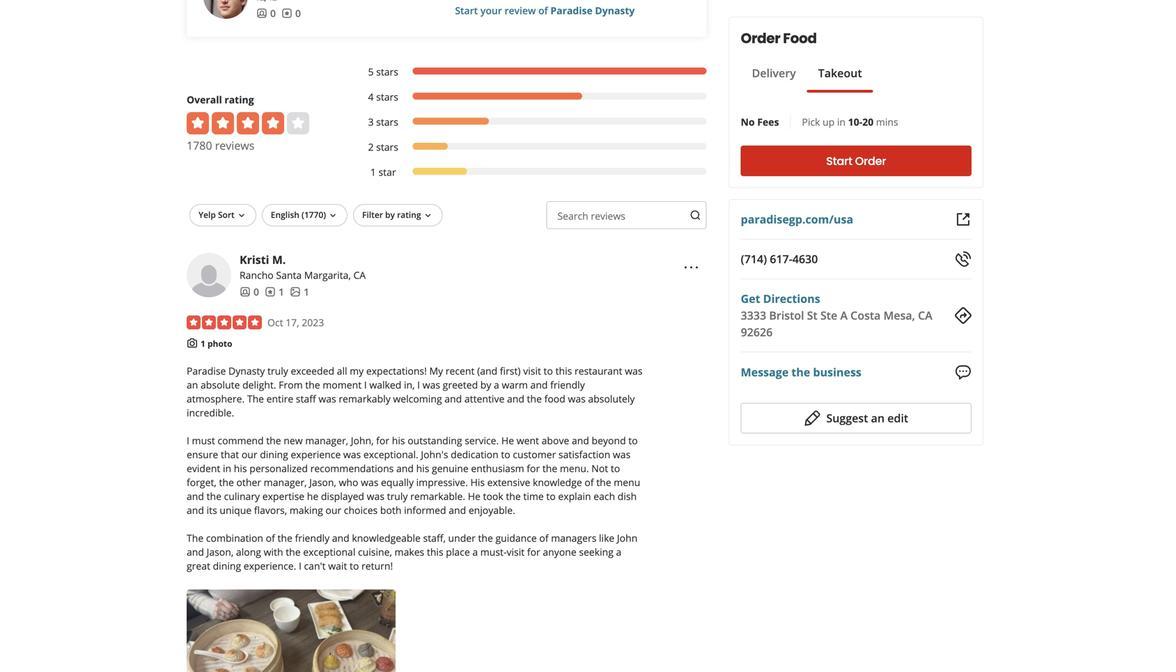 Task type: describe. For each thing, give the bounding box(es) containing it.
and down remarkable.
[[449, 504, 466, 517]]

and up food in the bottom of the page
[[531, 378, 548, 391]]

overall
[[187, 93, 222, 106]]

atmosphere.
[[187, 392, 245, 405]]

exceptional.
[[364, 448, 419, 461]]

1780 reviews
[[187, 138, 255, 153]]

this inside paradise dynasty truly exceeded all my expectations! my recent (and first) visit to this restaurant was an absolute delight. from the moment i walked in, i was greeted by a warm and friendly atmosphere. the entire staff was remarkably welcoming and attentive and the food was absolutely incredible.
[[556, 364, 572, 378]]

this inside the combination of the friendly and knowledgeable staff, under the guidance of managers like john and jason, along with the exceptional cuisine, makes this place a must-visit for anyone seeking a great dining experience. i can't wait to return!
[[427, 546, 444, 559]]

the inside paradise dynasty truly exceeded all my expectations! my recent (and first) visit to this restaurant was an absolute delight. from the moment i walked in, i was greeted by a warm and friendly atmosphere. the entire staff was remarkably welcoming and attentive and the food was absolutely incredible.
[[247, 392, 264, 405]]

rating inside filter by rating dropdown button
[[397, 209, 421, 220]]

paradise dynasty truly exceeded all my expectations! my recent (and first) visit to this restaurant was an absolute delight. from the moment i walked in, i was greeted by a warm and friendly atmosphere. the entire staff was remarkably welcoming and attentive and the food was absolutely incredible.
[[187, 364, 643, 419]]

truly inside paradise dynasty truly exceeded all my expectations! my recent (and first) visit to this restaurant was an absolute delight. from the moment i walked in, i was greeted by a warm and friendly atmosphere. the entire staff was remarkably welcoming and attentive and the food was absolutely incredible.
[[268, 364, 288, 378]]

by inside paradise dynasty truly exceeded all my expectations! my recent (and first) visit to this restaurant was an absolute delight. from the moment i walked in, i was greeted by a warm and friendly atmosphere. the entire staff was remarkably welcoming and attentive and the food was absolutely incredible.
[[481, 378, 492, 391]]

was down beyond
[[613, 448, 631, 461]]

0 vertical spatial for
[[376, 434, 390, 447]]

a
[[841, 308, 848, 323]]

1 vertical spatial manager,
[[264, 476, 307, 489]]

can't
[[304, 559, 326, 573]]

above
[[542, 434, 570, 447]]

anyone
[[543, 546, 577, 559]]

new
[[284, 434, 303, 447]]

friends element for 1
[[240, 285, 259, 299]]

to right beyond
[[629, 434, 638, 447]]

order inside button
[[856, 153, 887, 169]]

0 horizontal spatial our
[[242, 448, 258, 461]]

the inside 'message the business' button
[[792, 365, 811, 380]]

paradisegp.com/usa link
[[741, 212, 854, 227]]

the up each
[[597, 476, 612, 489]]

attentive
[[465, 392, 505, 405]]

search
[[558, 209, 589, 223]]

24 pencil v2 image
[[805, 410, 821, 427]]

he
[[307, 490, 319, 503]]

filter reviews by 4 stars rating element
[[354, 90, 707, 104]]

his
[[471, 476, 485, 489]]

flavors,
[[254, 504, 287, 517]]

overall rating
[[187, 93, 254, 106]]

place
[[446, 546, 470, 559]]

friends element for 0
[[256, 6, 276, 20]]

the up its on the left
[[207, 490, 222, 503]]

i inside the combination of the friendly and knowledgeable staff, under the guidance of managers like john and jason, along with the exceptional cuisine, makes this place a must-visit for anyone seeking a great dining experience. i can't wait to return!
[[299, 559, 302, 573]]

the up with
[[278, 532, 293, 545]]

0 horizontal spatial a
[[473, 546, 478, 559]]

stars for 2 stars
[[376, 140, 399, 154]]

delivery
[[752, 66, 796, 80]]

rancho
[[240, 269, 274, 282]]

reviews element for friends 'element' associated with 1
[[265, 285, 284, 299]]

return!
[[362, 559, 393, 573]]

your
[[481, 4, 502, 17]]

1 star
[[371, 165, 396, 179]]

great
[[187, 559, 210, 573]]

from
[[279, 378, 303, 391]]

0 horizontal spatial order
[[741, 29, 781, 48]]

16 photos v2 image
[[290, 287, 301, 298]]

16 friends v2 image for 0
[[256, 8, 268, 19]]

other
[[237, 476, 261, 489]]

pick
[[803, 115, 821, 129]]

(1770)
[[302, 209, 326, 220]]

up
[[823, 115, 835, 129]]

who
[[339, 476, 359, 489]]

wait
[[328, 559, 347, 573]]

message the business button
[[741, 364, 862, 381]]

start order
[[827, 153, 887, 169]]

(714)
[[741, 252, 767, 267]]

knowledgeable
[[352, 532, 421, 545]]

walked
[[370, 378, 402, 391]]

and down forget,
[[187, 490, 204, 503]]

the down exceeded
[[305, 378, 320, 391]]

oct
[[268, 316, 283, 329]]

by inside dropdown button
[[385, 209, 395, 220]]

exceptional
[[303, 546, 356, 559]]

ste
[[821, 308, 838, 323]]

recommendations
[[311, 462, 394, 475]]

1 right 16 review v2 image
[[279, 285, 284, 299]]

experience.
[[244, 559, 296, 573]]

filter reviews by 3 stars rating element
[[354, 115, 707, 129]]

to inside paradise dynasty truly exceeded all my expectations! my recent (and first) visit to this restaurant was an absolute delight. from the moment i walked in, i was greeted by a warm and friendly atmosphere. the entire staff was remarkably welcoming and attentive and the food was absolutely incredible.
[[544, 364, 553, 378]]

the up knowledge
[[543, 462, 558, 475]]

20
[[863, 115, 874, 129]]

the left food in the bottom of the page
[[527, 392, 542, 405]]

its
[[207, 504, 217, 517]]

get directions link
[[741, 291, 821, 306]]

and up great
[[187, 546, 204, 559]]

filter reviews by 2 stars rating element
[[354, 140, 707, 154]]

m.
[[272, 252, 286, 267]]

filter reviews by 5 stars rating element
[[354, 65, 707, 79]]

for inside the combination of the friendly and knowledgeable staff, under the guidance of managers like john and jason, along with the exceptional cuisine, makes this place a must-visit for anyone seeking a great dining experience. i can't wait to return!
[[527, 546, 541, 559]]

in,
[[404, 378, 415, 391]]

was down my
[[423, 378, 440, 391]]

displayed
[[321, 490, 364, 503]]

1780
[[187, 138, 212, 153]]

edit
[[888, 411, 909, 426]]

the up must-
[[478, 532, 493, 545]]

16 camera v2 image
[[187, 338, 198, 349]]

was right food in the bottom of the page
[[568, 392, 586, 405]]

and up exceptional
[[332, 532, 350, 545]]

was right who
[[361, 476, 379, 489]]

jason, inside the combination of the friendly and knowledgeable staff, under the guidance of managers like john and jason, along with the exceptional cuisine, makes this place a must-visit for anyone seeking a great dining experience. i can't wait to return!
[[207, 546, 234, 559]]

takeout tab panel
[[741, 93, 874, 98]]

photos element
[[290, 285, 309, 299]]

5 stars
[[368, 65, 399, 78]]

my
[[430, 364, 443, 378]]

i up "remarkably"
[[364, 378, 367, 391]]

5
[[368, 65, 374, 78]]

92626
[[741, 325, 773, 340]]

i inside i must commend the new manager, john, for his outstanding service. he went above and beyond to ensure that our dining experience was exceptional. john's dedication to customer satisfaction was evident in his personalized recommendations and his genuine enthusiasm for the menu. not to forget, the other manager, jason, who was equally impressive. his extensive knowledge of the menu and the culinary expertise he displayed was truly remarkable. he took the time to explain each dish and its unique flavors, making our choices both informed and enjoyable.
[[187, 434, 189, 447]]

to down knowledge
[[547, 490, 556, 503]]

dish
[[618, 490, 637, 503]]

customer
[[513, 448, 556, 461]]

experience
[[291, 448, 341, 461]]

the combination of the friendly and knowledgeable staff, under the guidance of managers like john and jason, along with the exceptional cuisine, makes this place a must-visit for anyone seeking a great dining experience. i can't wait to return!
[[187, 532, 638, 573]]

food
[[545, 392, 566, 405]]

24 external link v2 image
[[955, 211, 972, 228]]

start for start your review of paradise dynasty
[[455, 4, 478, 17]]

24 directions v2 image
[[955, 307, 972, 324]]

16 chevron down v2 image for english (1770)
[[328, 210, 339, 221]]

personalized
[[250, 462, 308, 475]]

suggest an edit button
[[741, 403, 972, 434]]

1 right 16 camera v2 image
[[201, 338, 205, 349]]

of up anyone
[[540, 532, 549, 545]]

dynasty inside paradise dynasty truly exceeded all my expectations! my recent (and first) visit to this restaurant was an absolute delight. from the moment i walked in, i was greeted by a warm and friendly atmosphere. the entire staff was remarkably welcoming and attentive and the food was absolutely incredible.
[[229, 364, 265, 378]]

0 for 0
[[270, 7, 276, 20]]

tab list containing delivery
[[741, 65, 874, 93]]

business
[[814, 365, 862, 380]]

stars for 5 stars
[[376, 65, 399, 78]]

of right review
[[539, 4, 548, 17]]

visit inside paradise dynasty truly exceeded all my expectations! my recent (and first) visit to this restaurant was an absolute delight. from the moment i walked in, i was greeted by a warm and friendly atmosphere. the entire staff was remarkably welcoming and attentive and the food was absolutely incredible.
[[524, 364, 541, 378]]

suggest
[[827, 411, 869, 426]]

0 inside reviews element
[[295, 7, 301, 20]]

2 horizontal spatial a
[[616, 546, 622, 559]]

john's
[[421, 448, 448, 461]]

the right with
[[286, 546, 301, 559]]

food
[[783, 29, 817, 48]]

1 inside photos element
[[304, 285, 309, 299]]

cuisine,
[[358, 546, 392, 559]]

message
[[741, 365, 789, 380]]

john
[[617, 532, 638, 545]]

warm
[[502, 378, 528, 391]]

mins
[[877, 115, 899, 129]]

16 chevron down v2 image for filter by rating
[[423, 210, 434, 221]]

ca inside kristi m. rancho santa margarita, ca
[[354, 269, 366, 282]]

4
[[368, 90, 374, 103]]

1 vertical spatial for
[[527, 462, 540, 475]]

photo
[[208, 338, 232, 349]]

0 vertical spatial in
[[838, 115, 846, 129]]

2
[[368, 140, 374, 154]]



Task type: locate. For each thing, give the bounding box(es) containing it.
16 friends v2 image for 1
[[240, 287, 251, 298]]

16 chevron down v2 image inside english (1770) dropdown button
[[328, 210, 339, 221]]

must-
[[481, 546, 507, 559]]

0 vertical spatial friendly
[[551, 378, 585, 391]]

friendly
[[551, 378, 585, 391], [295, 532, 330, 545]]

truly down equally
[[387, 490, 408, 503]]

start for start order
[[827, 153, 853, 169]]

0 horizontal spatial the
[[187, 532, 204, 545]]

of down not
[[585, 476, 594, 489]]

0 vertical spatial an
[[187, 378, 198, 391]]

24 phone v2 image
[[955, 251, 972, 268]]

1 vertical spatial reviews element
[[265, 285, 284, 299]]

commend
[[218, 434, 264, 447]]

stars
[[376, 65, 399, 78], [376, 90, 399, 103], [376, 115, 399, 128], [376, 140, 399, 154]]

to right wait
[[350, 559, 359, 573]]

by right filter
[[385, 209, 395, 220]]

of inside i must commend the new manager, john, for his outstanding service. he went above and beyond to ensure that our dining experience was exceptional. john's dedication to customer satisfaction was evident in his personalized recommendations and his genuine enthusiasm for the menu. not to forget, the other manager, jason, who was equally impressive. his extensive knowledge of the menu and the culinary expertise he displayed was truly remarkable. he took the time to explain each dish and its unique flavors, making our choices both informed and enjoyable.
[[585, 476, 594, 489]]

0 horizontal spatial by
[[385, 209, 395, 220]]

0 vertical spatial order
[[741, 29, 781, 48]]

reviews down 4 star rating image
[[215, 138, 255, 153]]

evident
[[187, 462, 220, 475]]

i right in,
[[418, 378, 420, 391]]

the up culinary
[[219, 476, 234, 489]]

1 right 16 photos v2
[[304, 285, 309, 299]]

get directions 3333 bristol st ste a costa mesa, ca 92626
[[741, 291, 933, 340]]

impressive.
[[416, 476, 468, 489]]

a inside paradise dynasty truly exceeded all my expectations! my recent (and first) visit to this restaurant was an absolute delight. from the moment i walked in, i was greeted by a warm and friendly atmosphere. the entire staff was remarkably welcoming and attentive and the food was absolutely incredible.
[[494, 378, 500, 391]]

1 vertical spatial rating
[[397, 209, 421, 220]]

1 horizontal spatial an
[[872, 411, 885, 426]]

our down commend
[[242, 448, 258, 461]]

order down 20
[[856, 153, 887, 169]]

beyond
[[592, 434, 626, 447]]

yelp sort button
[[190, 204, 256, 226]]

friends element
[[256, 6, 276, 20], [240, 285, 259, 299]]

3 stars from the top
[[376, 115, 399, 128]]

617-
[[770, 252, 793, 267]]

dining up personalized
[[260, 448, 288, 461]]

reviews element containing 0
[[282, 6, 301, 20]]

english
[[271, 209, 300, 220]]

explain
[[559, 490, 591, 503]]

visit down guidance
[[507, 546, 525, 559]]

3 stars
[[368, 115, 399, 128]]

and up equally
[[397, 462, 414, 475]]

satisfaction
[[559, 448, 611, 461]]

1 vertical spatial he
[[468, 490, 481, 503]]

truly up from
[[268, 364, 288, 378]]

stars right 2
[[376, 140, 399, 154]]

0 horizontal spatial 0
[[254, 285, 259, 299]]

0 vertical spatial dining
[[260, 448, 288, 461]]

tab list
[[741, 65, 874, 93]]

1 vertical spatial friendly
[[295, 532, 330, 545]]

he left the went
[[502, 434, 514, 447]]

1 vertical spatial visit
[[507, 546, 525, 559]]

english (1770)
[[271, 209, 326, 220]]

menu
[[614, 476, 641, 489]]

the down the delight.
[[247, 392, 264, 405]]

1 vertical spatial by
[[481, 378, 492, 391]]

0 horizontal spatial truly
[[268, 364, 288, 378]]

0 vertical spatial truly
[[268, 364, 288, 378]]

the down extensive
[[506, 490, 521, 503]]

ensure
[[187, 448, 218, 461]]

manager, up experience
[[305, 434, 349, 447]]

to right not
[[611, 462, 620, 475]]

ca right margarita, in the left top of the page
[[354, 269, 366, 282]]

3333
[[741, 308, 767, 323]]

16 friends v2 image left 16 review v2 icon
[[256, 8, 268, 19]]

order up delivery
[[741, 29, 781, 48]]

1 vertical spatial 16 friends v2 image
[[240, 287, 251, 298]]

i left can't
[[299, 559, 302, 573]]

0 vertical spatial visit
[[524, 364, 541, 378]]

2 vertical spatial for
[[527, 546, 541, 559]]

no
[[741, 115, 755, 129]]

paradisegp.com/usa
[[741, 212, 854, 227]]

he down his
[[468, 490, 481, 503]]

16 friends v2 image
[[256, 8, 268, 19], [240, 287, 251, 298]]

1 vertical spatial paradise
[[187, 364, 226, 378]]

search reviews
[[558, 209, 626, 223]]

0 vertical spatial 16 friends v2 image
[[256, 8, 268, 19]]

recent
[[446, 364, 475, 378]]

0 horizontal spatial 16 chevron down v2 image
[[328, 210, 339, 221]]

santa
[[276, 269, 302, 282]]

stars for 4 stars
[[376, 90, 399, 103]]

0 horizontal spatial paradise
[[187, 364, 226, 378]]

absolutely
[[588, 392, 635, 405]]

stars for 3 stars
[[376, 115, 399, 128]]

this down staff,
[[427, 546, 444, 559]]

visit right first)
[[524, 364, 541, 378]]

1 vertical spatial order
[[856, 153, 887, 169]]

1 horizontal spatial the
[[247, 392, 264, 405]]

the left "new"
[[266, 434, 281, 447]]

1 vertical spatial truly
[[387, 490, 408, 503]]

4 stars from the top
[[376, 140, 399, 154]]

of
[[539, 4, 548, 17], [585, 476, 594, 489], [266, 532, 275, 545], [540, 532, 549, 545]]

directions
[[764, 291, 821, 306]]

rating
[[225, 93, 254, 106], [397, 209, 421, 220]]

photo of kristi m. image
[[187, 253, 231, 297]]

0 vertical spatial this
[[556, 364, 572, 378]]

friendly up exceptional
[[295, 532, 330, 545]]

16 chevron down v2 image right filter by rating
[[423, 210, 434, 221]]

absolute
[[201, 378, 240, 391]]

4 stars
[[368, 90, 399, 103]]

1 horizontal spatial order
[[856, 153, 887, 169]]

time
[[524, 490, 544, 503]]

1 horizontal spatial dining
[[260, 448, 288, 461]]

paradise right review
[[551, 4, 593, 17]]

friends element left 16 review v2 icon
[[256, 6, 276, 20]]

start left the your
[[455, 4, 478, 17]]

moment
[[323, 378, 362, 391]]

0 horizontal spatial 16 friends v2 image
[[240, 287, 251, 298]]

1 photo link
[[201, 338, 232, 349]]

0 horizontal spatial this
[[427, 546, 444, 559]]

filter by rating button
[[353, 204, 443, 226]]

0 vertical spatial manager,
[[305, 434, 349, 447]]

0 vertical spatial start
[[455, 4, 478, 17]]

1 horizontal spatial 16 friends v2 image
[[256, 8, 268, 19]]

sort
[[218, 209, 235, 220]]

costa
[[851, 308, 881, 323]]

0 vertical spatial by
[[385, 209, 395, 220]]

0 horizontal spatial jason,
[[207, 546, 234, 559]]

2 horizontal spatial 0
[[295, 7, 301, 20]]

1 stars from the top
[[376, 65, 399, 78]]

stars right 3
[[376, 115, 399, 128]]

3
[[368, 115, 374, 128]]

ca right mesa,
[[919, 308, 933, 323]]

genuine
[[432, 462, 469, 475]]

1 vertical spatial an
[[872, 411, 885, 426]]

in
[[838, 115, 846, 129], [223, 462, 231, 475]]

both
[[380, 504, 402, 517]]

ca
[[354, 269, 366, 282], [919, 308, 933, 323]]

1 horizontal spatial ca
[[919, 308, 933, 323]]

reviews element containing 1
[[265, 285, 284, 299]]

5 star rating image
[[187, 316, 262, 330]]

an up atmosphere.
[[187, 378, 198, 391]]

remarkably
[[339, 392, 391, 405]]

1 vertical spatial dynasty
[[229, 364, 265, 378]]

paradise inside paradise dynasty truly exceeded all my expectations! my recent (and first) visit to this restaurant was an absolute delight. from the moment i walked in, i was greeted by a warm and friendly atmosphere. the entire staff was remarkably welcoming and attentive and the food was absolutely incredible.
[[187, 364, 226, 378]]

1 horizontal spatial jason,
[[310, 476, 337, 489]]

0 horizontal spatial dynasty
[[229, 364, 265, 378]]

for down guidance
[[527, 546, 541, 559]]

managers
[[551, 532, 597, 545]]

was up choices on the bottom
[[367, 490, 385, 503]]

takeout
[[819, 66, 863, 80]]

dining inside i must commend the new manager, john, for his outstanding service. he went above and beyond to ensure that our dining experience was exceptional. john's dedication to customer satisfaction was evident in his personalized recommendations and his genuine enthusiasm for the menu. not to forget, the other manager, jason, who was equally impressive. his extensive knowledge of the menu and the culinary expertise he displayed was truly remarkable. he took the time to explain each dish and its unique flavors, making our choices both informed and enjoyable.
[[260, 448, 288, 461]]

in inside i must commend the new manager, john, for his outstanding service. he went above and beyond to ensure that our dining experience was exceptional. john's dedication to customer satisfaction was evident in his personalized recommendations and his genuine enthusiasm for the menu. not to forget, the other manager, jason, who was equally impressive. his extensive knowledge of the menu and the culinary expertise he displayed was truly remarkable. he took the time to explain each dish and its unique flavors, making our choices both informed and enjoyable.
[[223, 462, 231, 475]]

first)
[[500, 364, 521, 378]]

i left must
[[187, 434, 189, 447]]

0 vertical spatial paradise
[[551, 4, 593, 17]]

start inside button
[[827, 153, 853, 169]]

yelp sort
[[199, 209, 235, 220]]

0 horizontal spatial start
[[455, 4, 478, 17]]

friendly inside the combination of the friendly and knowledgeable staff, under the guidance of managers like john and jason, along with the exceptional cuisine, makes this place a must-visit for anyone seeking a great dining experience. i can't wait to return!
[[295, 532, 330, 545]]

in right up
[[838, 115, 846, 129]]

0 horizontal spatial ca
[[354, 269, 366, 282]]

st
[[808, 308, 818, 323]]

was right restaurant
[[625, 364, 643, 378]]

16 chevron down v2 image right (1770)
[[328, 210, 339, 221]]

0 vertical spatial friends element
[[256, 6, 276, 20]]

0 horizontal spatial friendly
[[295, 532, 330, 545]]

1 vertical spatial this
[[427, 546, 444, 559]]

rating right filter
[[397, 209, 421, 220]]

welcoming
[[393, 392, 442, 405]]

our
[[242, 448, 258, 461], [326, 504, 342, 517]]

0 right 16 review v2 icon
[[295, 7, 301, 20]]

1 vertical spatial our
[[326, 504, 342, 517]]

delight.
[[243, 378, 276, 391]]

1 horizontal spatial our
[[326, 504, 342, 517]]

the up great
[[187, 532, 204, 545]]

no fees
[[741, 115, 780, 129]]

seeking
[[579, 546, 614, 559]]

1 horizontal spatial truly
[[387, 490, 408, 503]]

2 horizontal spatial his
[[416, 462, 430, 475]]

to up the enthusiasm on the left bottom of page
[[501, 448, 511, 461]]

an inside button
[[872, 411, 885, 426]]

the
[[792, 365, 811, 380], [305, 378, 320, 391], [527, 392, 542, 405], [266, 434, 281, 447], [543, 462, 558, 475], [219, 476, 234, 489], [597, 476, 612, 489], [207, 490, 222, 503], [506, 490, 521, 503], [278, 532, 293, 545], [478, 532, 493, 545], [286, 546, 301, 559]]

jason, up he
[[310, 476, 337, 489]]

to up food in the bottom of the page
[[544, 364, 553, 378]]

0 horizontal spatial he
[[468, 490, 481, 503]]

and
[[531, 378, 548, 391], [445, 392, 462, 405], [507, 392, 525, 405], [572, 434, 590, 447], [397, 462, 414, 475], [187, 490, 204, 503], [187, 504, 204, 517], [449, 504, 466, 517], [332, 532, 350, 545], [187, 546, 204, 559]]

1 horizontal spatial dynasty
[[595, 4, 635, 17]]

suggest an edit
[[827, 411, 909, 426]]

1 vertical spatial dining
[[213, 559, 241, 573]]

0 vertical spatial reviews element
[[282, 6, 301, 20]]

1 vertical spatial the
[[187, 532, 204, 545]]

0 left 16 review v2 icon
[[270, 7, 276, 20]]

start down up
[[827, 153, 853, 169]]

stars inside filter reviews by 3 stars rating element
[[376, 115, 399, 128]]

16 review v2 image
[[282, 8, 293, 19]]

reviews element
[[282, 6, 301, 20], [265, 285, 284, 299]]

mesa,
[[884, 308, 916, 323]]

rating up 4 star rating image
[[225, 93, 254, 106]]

1 vertical spatial start
[[827, 153, 853, 169]]

16 chevron down v2 image
[[328, 210, 339, 221], [423, 210, 434, 221]]

pick up in 10-20 mins
[[803, 115, 899, 129]]

0 horizontal spatial dining
[[213, 559, 241, 573]]

1 horizontal spatial paradise
[[551, 4, 593, 17]]

0 vertical spatial jason,
[[310, 476, 337, 489]]

the inside the combination of the friendly and knowledgeable staff, under the guidance of managers like john and jason, along with the exceptional cuisine, makes this place a must-visit for anyone seeking a great dining experience. i can't wait to return!
[[187, 532, 204, 545]]

margarita,
[[304, 269, 351, 282]]

1 vertical spatial in
[[223, 462, 231, 475]]

and down greeted
[[445, 392, 462, 405]]

an inside paradise dynasty truly exceeded all my expectations! my recent (and first) visit to this restaurant was an absolute delight. from the moment i walked in, i was greeted by a warm and friendly atmosphere. the entire staff was remarkably welcoming and attentive and the food was absolutely incredible.
[[187, 378, 198, 391]]

friendly inside paradise dynasty truly exceeded all my expectations! my recent (and first) visit to this restaurant was an absolute delight. from the moment i walked in, i was greeted by a warm and friendly atmosphere. the entire staff was remarkably welcoming and attentive and the food was absolutely incredible.
[[551, 378, 585, 391]]

16 friends v2 image down rancho
[[240, 287, 251, 298]]

service.
[[465, 434, 499, 447]]

1 16 chevron down v2 image from the left
[[328, 210, 339, 221]]

dynasty
[[595, 4, 635, 17], [229, 364, 265, 378]]

1 horizontal spatial friendly
[[551, 378, 585, 391]]

1 vertical spatial reviews
[[591, 209, 626, 223]]

a
[[494, 378, 500, 391], [473, 546, 478, 559], [616, 546, 622, 559]]

reviews for 1780 reviews
[[215, 138, 255, 153]]

24 message v2 image
[[955, 364, 972, 381]]

1 left star
[[371, 165, 376, 179]]

search image
[[690, 210, 702, 221]]

1 horizontal spatial 16 chevron down v2 image
[[423, 210, 434, 221]]

jason, down the combination
[[207, 546, 234, 559]]

1 horizontal spatial rating
[[397, 209, 421, 220]]

1 vertical spatial ca
[[919, 308, 933, 323]]

1 horizontal spatial 0
[[270, 7, 276, 20]]

4 star rating image
[[187, 112, 309, 134]]

order food
[[741, 29, 817, 48]]

for down customer
[[527, 462, 540, 475]]

and up satisfaction
[[572, 434, 590, 447]]

0 vertical spatial our
[[242, 448, 258, 461]]

1 horizontal spatial start
[[827, 153, 853, 169]]

1 vertical spatial jason,
[[207, 546, 234, 559]]

visit inside the combination of the friendly and knowledgeable staff, under the guidance of managers like john and jason, along with the exceptional cuisine, makes this place a must-visit for anyone seeking a great dining experience. i can't wait to return!
[[507, 546, 525, 559]]

and down warm
[[507, 392, 525, 405]]

reviews for search reviews
[[591, 209, 626, 223]]

2 stars
[[368, 140, 399, 154]]

reviews
[[215, 138, 255, 153], [591, 209, 626, 223]]

1 vertical spatial friends element
[[240, 285, 259, 299]]

remarkable.
[[411, 490, 466, 503]]

friendly up food in the bottom of the page
[[551, 378, 585, 391]]

in down that in the left bottom of the page
[[223, 462, 231, 475]]

0 horizontal spatial an
[[187, 378, 198, 391]]

of up with
[[266, 532, 275, 545]]

2023
[[302, 316, 324, 329]]

17,
[[286, 316, 299, 329]]

0 horizontal spatial rating
[[225, 93, 254, 106]]

16 chevron down v2 image inside filter by rating dropdown button
[[423, 210, 434, 221]]

  text field
[[547, 201, 707, 229]]

dining down the along
[[213, 559, 241, 573]]

0 horizontal spatial his
[[234, 462, 247, 475]]

jason, inside i must commend the new manager, john, for his outstanding service. he went above and beyond to ensure that our dining experience was exceptional. john's dedication to customer satisfaction was evident in his personalized recommendations and his genuine enthusiasm for the menu. not to forget, the other manager, jason, who was equally impressive. his extensive knowledge of the menu and the culinary expertise he displayed was truly remarkable. he took the time to explain each dish and its unique flavors, making our choices both informed and enjoyable.
[[310, 476, 337, 489]]

menu image
[[683, 259, 700, 276]]

for up exceptional.
[[376, 434, 390, 447]]

0 vertical spatial ca
[[354, 269, 366, 282]]

this up food in the bottom of the page
[[556, 364, 572, 378]]

1 horizontal spatial in
[[838, 115, 846, 129]]

his down john's
[[416, 462, 430, 475]]

stars right 5
[[376, 65, 399, 78]]

makes
[[395, 546, 425, 559]]

1 horizontal spatial by
[[481, 378, 492, 391]]

reviews right search at top
[[591, 209, 626, 223]]

stars inside the filter reviews by 4 stars rating element
[[376, 90, 399, 103]]

his up exceptional.
[[392, 434, 405, 447]]

truly inside i must commend the new manager, john, for his outstanding service. he went above and beyond to ensure that our dining experience was exceptional. john's dedication to customer satisfaction was evident in his personalized recommendations and his genuine enthusiasm for the menu. not to forget, the other manager, jason, who was equally impressive. his extensive knowledge of the menu and the culinary expertise he displayed was truly remarkable. he took the time to explain each dish and its unique flavors, making our choices both informed and enjoyable.
[[387, 490, 408, 503]]

enthusiasm
[[471, 462, 525, 475]]

0 vertical spatial rating
[[225, 93, 254, 106]]

0 vertical spatial reviews
[[215, 138, 255, 153]]

0 vertical spatial dynasty
[[595, 4, 635, 17]]

stars inside filter reviews by 2 stars rating "element"
[[376, 140, 399, 154]]

his up other
[[234, 462, 247, 475]]

1 horizontal spatial reviews
[[591, 209, 626, 223]]

16 review v2 image
[[265, 287, 276, 298]]

staff
[[296, 392, 316, 405]]

(714) 617-4630
[[741, 252, 818, 267]]

was down moment
[[319, 392, 336, 405]]

1 horizontal spatial his
[[392, 434, 405, 447]]

was
[[625, 364, 643, 378], [423, 378, 440, 391], [319, 392, 336, 405], [568, 392, 586, 405], [343, 448, 361, 461], [613, 448, 631, 461], [361, 476, 379, 489], [367, 490, 385, 503]]

enjoyable.
[[469, 504, 516, 517]]

went
[[517, 434, 539, 447]]

a down (and
[[494, 378, 500, 391]]

ca inside the get directions 3333 bristol st ste a costa mesa, ca 92626
[[919, 308, 933, 323]]

to inside the combination of the friendly and knowledgeable staff, under the guidance of managers like john and jason, along with the exceptional cuisine, makes this place a must-visit for anyone seeking a great dining experience. i can't wait to return!
[[350, 559, 359, 573]]

the right message
[[792, 365, 811, 380]]

0 vertical spatial he
[[502, 434, 514, 447]]

kristi
[[240, 252, 269, 267]]

paradise up absolute
[[187, 364, 226, 378]]

0 horizontal spatial reviews
[[215, 138, 255, 153]]

dining inside the combination of the friendly and knowledgeable staff, under the guidance of managers like john and jason, along with the exceptional cuisine, makes this place a must-visit for anyone seeking a great dining experience. i can't wait to return!
[[213, 559, 241, 573]]

0 vertical spatial the
[[247, 392, 264, 405]]

1 horizontal spatial a
[[494, 378, 500, 391]]

0 horizontal spatial in
[[223, 462, 231, 475]]

friends element down rancho
[[240, 285, 259, 299]]

was up the recommendations
[[343, 448, 361, 461]]

culinary
[[224, 490, 260, 503]]

for
[[376, 434, 390, 447], [527, 462, 540, 475], [527, 546, 541, 559]]

1 horizontal spatial this
[[556, 364, 572, 378]]

2 stars from the top
[[376, 90, 399, 103]]

informed
[[404, 504, 446, 517]]

an left 'edit'
[[872, 411, 885, 426]]

2 16 chevron down v2 image from the left
[[423, 210, 434, 221]]

0 for 1
[[254, 285, 259, 299]]

stars inside filter reviews by 5 stars rating element
[[376, 65, 399, 78]]

16 chevron down v2 image
[[236, 210, 247, 221]]

manager, up expertise
[[264, 476, 307, 489]]

1 horizontal spatial he
[[502, 434, 514, 447]]

reviews element for 0's friends 'element'
[[282, 6, 301, 20]]

and left its on the left
[[187, 504, 204, 517]]

stars right '4'
[[376, 90, 399, 103]]

filter reviews by 1 star rating element
[[354, 165, 707, 179]]

a right place
[[473, 546, 478, 559]]



Task type: vqa. For each thing, say whether or not it's contained in the screenshot.
both
yes



